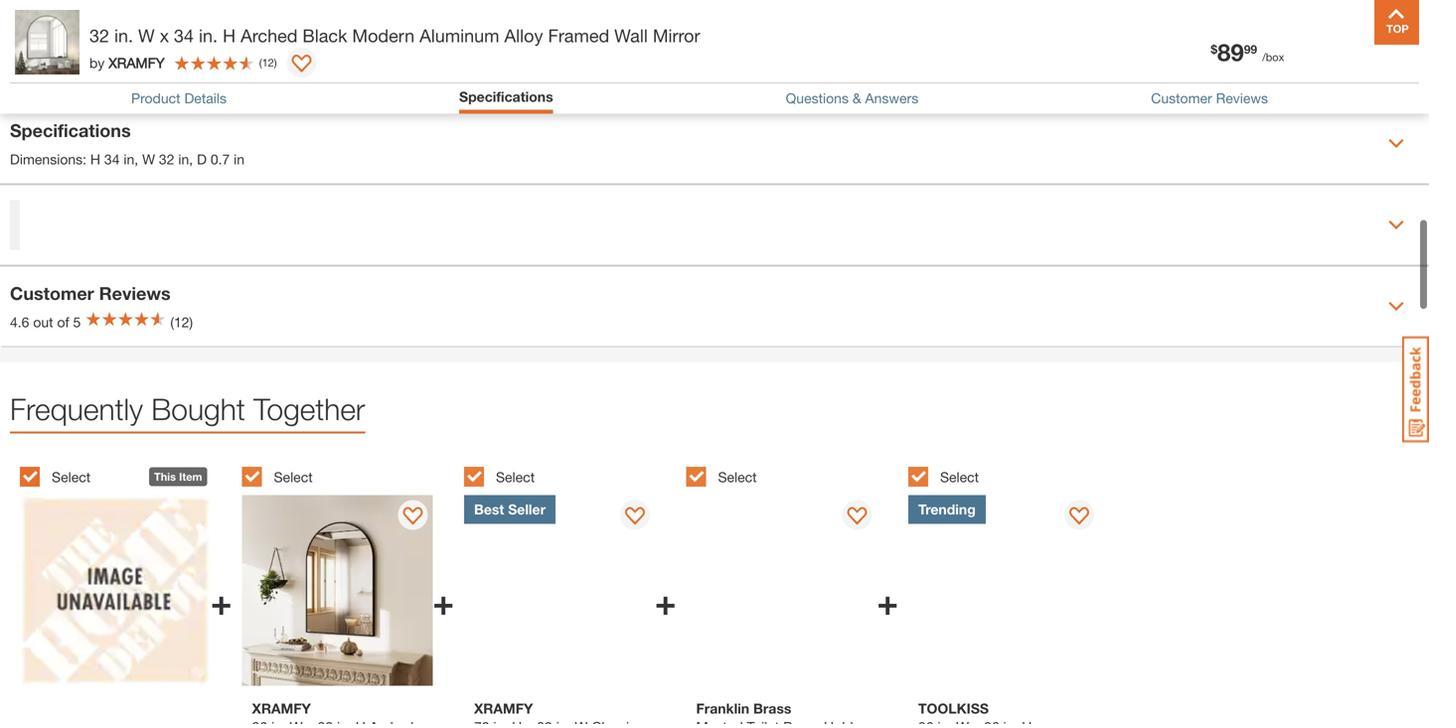 Task type: describe. For each thing, give the bounding box(es) containing it.
frequently
[[10, 392, 143, 427]]

2 / 5 group
[[242, 456, 454, 725]]

1 horizontal spatial 34
[[174, 25, 194, 46]]

/box
[[1263, 51, 1285, 64]]

this
[[154, 471, 176, 484]]

seller
[[508, 502, 546, 518]]

4.6 out of 5
[[10, 314, 81, 331]]

select for 3 / 5 group
[[496, 469, 535, 486]]

modern
[[352, 25, 415, 46]]

0 vertical spatial details
[[83, 51, 142, 73]]

display image for xramfy
[[403, 508, 423, 527]]

select for 2 / 5 group
[[274, 469, 313, 486]]

product image image
[[15, 10, 80, 75]]

2 caret image from the top
[[1389, 299, 1405, 315]]

item
[[179, 471, 202, 484]]

0 horizontal spatial display image
[[292, 55, 312, 75]]

trending
[[919, 502, 976, 518]]

questions
[[786, 90, 849, 107]]

display image for best seller
[[625, 508, 645, 527]]

1 , from the left
[[135, 151, 138, 168]]

1 in. from the left
[[114, 25, 133, 46]]

12
[[262, 56, 274, 69]]

34 inside specifications dimensions: h 34 in , w 32 in , d 0.7 in
[[104, 151, 120, 168]]

(
[[259, 56, 262, 69]]

+ inside '1 / 5' group
[[211, 581, 232, 623]]

answers
[[866, 90, 919, 107]]

3 / 5 group
[[464, 456, 677, 725]]

out
[[33, 314, 53, 331]]

aluminum
[[420, 25, 500, 46]]

32 in. w x 34 in. h arched black modern aluminum alloy framed wall mirror
[[89, 25, 701, 46]]

1 horizontal spatial customer reviews
[[1152, 90, 1269, 107]]

4.6
[[10, 314, 29, 331]]

2 in. from the left
[[199, 25, 218, 46]]

arched
[[241, 25, 298, 46]]

framed
[[548, 25, 610, 46]]

x
[[160, 25, 169, 46]]

1 horizontal spatial h
[[223, 25, 236, 46]]

xramfy inside 3 / 5 group
[[474, 701, 533, 717]]

0 horizontal spatial xramfy
[[109, 54, 165, 71]]

d
[[197, 151, 207, 168]]

specifications for specifications dimensions: h 34 in , w 32 in , d 0.7 in
[[10, 120, 131, 141]]

best
[[474, 502, 504, 518]]

70 in. h x 30 in. w classic arched black aluminum alloy framed full length mirror standing floor mirror image
[[464, 496, 655, 686]]

1 vertical spatial reviews
[[99, 283, 171, 304]]

0 horizontal spatial customer reviews
[[10, 283, 171, 304]]

maxted toilet paper holder in matte black image
[[687, 496, 877, 686]]

0 horizontal spatial product
[[10, 51, 78, 73]]

franklin
[[696, 701, 750, 717]]

display image for franklin brass
[[848, 508, 867, 527]]

1 horizontal spatial customer
[[1152, 90, 1213, 107]]

+ for 2 / 5 group
[[433, 581, 454, 623]]

)
[[274, 56, 277, 69]]

toolkiss link
[[919, 701, 1090, 725]]

select for 4 / 5 group
[[718, 469, 757, 486]]

frequently bought together
[[10, 392, 365, 427]]

franklin brass link
[[696, 701, 867, 725]]

by xramfy
[[89, 54, 165, 71]]



Task type: vqa. For each thing, say whether or not it's contained in the screenshot.
White Stoneware Contemporary Decorative Vase image
no



Task type: locate. For each thing, give the bounding box(es) containing it.
2 xramfy link from the left
[[474, 701, 645, 725]]

specifications inside specifications dimensions: h 34 in , w 32 in , d 0.7 in
[[10, 120, 131, 141]]

1 vertical spatial details
[[184, 90, 227, 107]]

0 horizontal spatial 32
[[89, 25, 109, 46]]

customer reviews down the $
[[1152, 90, 1269, 107]]

this item
[[154, 471, 202, 484]]

product details button
[[0, 22, 1430, 102], [131, 90, 227, 107], [131, 90, 227, 107]]

$
[[1211, 42, 1218, 56]]

0 vertical spatial h
[[223, 25, 236, 46]]

details up d
[[184, 90, 227, 107]]

89
[[1218, 38, 1245, 66]]

display image inside 4 / 5 group
[[848, 508, 867, 527]]

0 horizontal spatial specifications
[[10, 120, 131, 141]]

2 display image from the left
[[1070, 508, 1090, 527]]

34 right x
[[174, 25, 194, 46]]

1 display image from the left
[[625, 508, 645, 527]]

4 select from the left
[[718, 469, 757, 486]]

0 vertical spatial reviews
[[1217, 90, 1269, 107]]

0 horizontal spatial customer
[[10, 283, 94, 304]]

2 + from the left
[[433, 581, 454, 623]]

0 horizontal spatial xramfy link
[[252, 701, 423, 725]]

display image left "best"
[[403, 508, 423, 527]]

bought
[[151, 392, 245, 427]]

1 horizontal spatial display image
[[1070, 508, 1090, 527]]

xramfy inside 2 / 5 group
[[252, 701, 311, 717]]

1 in from the left
[[124, 151, 135, 168]]

brass
[[754, 701, 792, 717]]

xramfy link
[[252, 701, 423, 725], [474, 701, 645, 725]]

34
[[174, 25, 194, 46], [104, 151, 120, 168]]

customer
[[1152, 90, 1213, 107], [10, 283, 94, 304]]

toolkiss
[[919, 701, 989, 717]]

1 vertical spatial w
[[142, 151, 155, 168]]

0 vertical spatial 32
[[89, 25, 109, 46]]

0 horizontal spatial in
[[124, 151, 135, 168]]

specifications up the dimensions:
[[10, 120, 131, 141]]

1 select from the left
[[52, 469, 91, 486]]

product details up specifications dimensions: h 34 in , w 32 in , d 0.7 in
[[10, 51, 142, 73]]

select inside 5 / 5 'group'
[[941, 469, 980, 486]]

2 , from the left
[[189, 151, 193, 168]]

1 xramfy link from the left
[[252, 701, 423, 725]]

caret image down caret icon
[[1389, 217, 1405, 233]]

36 in. w x 36 in. h rectangular aluminum framed wall bathroom vanity mirror in black image
[[909, 496, 1100, 686]]

+ inside 3 / 5 group
[[655, 581, 677, 623]]

0 vertical spatial caret image
[[1389, 217, 1405, 233]]

product down by xramfy
[[131, 90, 181, 107]]

in. up by xramfy
[[114, 25, 133, 46]]

product left by
[[10, 51, 78, 73]]

,
[[135, 151, 138, 168], [189, 151, 193, 168]]

26 in. w x 38 in. h arched black aluminum alloy framed wall mirror image
[[242, 496, 433, 686]]

w left d
[[142, 151, 155, 168]]

h inside specifications dimensions: h 34 in , w 32 in , d 0.7 in
[[90, 151, 100, 168]]

2 horizontal spatial display image
[[848, 508, 867, 527]]

1 + from the left
[[211, 581, 232, 623]]

0 horizontal spatial h
[[90, 151, 100, 168]]

32 left d
[[159, 151, 174, 168]]

questions & answers
[[786, 90, 919, 107]]

3 select from the left
[[496, 469, 535, 486]]

customer reviews button
[[1152, 90, 1269, 107], [1152, 90, 1269, 107]]

1 vertical spatial product
[[131, 90, 181, 107]]

0 horizontal spatial 34
[[104, 151, 120, 168]]

0 horizontal spatial in.
[[114, 25, 133, 46]]

xramfy link inside 3 / 5 group
[[474, 701, 645, 725]]

1 vertical spatial h
[[90, 151, 100, 168]]

1 horizontal spatial reviews
[[1217, 90, 1269, 107]]

top button
[[1375, 0, 1420, 45]]

details
[[83, 51, 142, 73], [184, 90, 227, 107]]

specifications for specifications
[[459, 88, 553, 105]]

product details down by xramfy
[[131, 90, 227, 107]]

0 horizontal spatial display image
[[625, 508, 645, 527]]

specifications down alloy
[[459, 88, 553, 105]]

display image inside 3 / 5 group
[[625, 508, 645, 527]]

select for 5 / 5 'group'
[[941, 469, 980, 486]]

1 horizontal spatial 32
[[159, 151, 174, 168]]

w left x
[[138, 25, 155, 46]]

specifications
[[459, 88, 553, 105], [10, 120, 131, 141]]

+ inside 2 / 5 group
[[433, 581, 454, 623]]

1 vertical spatial 32
[[159, 151, 174, 168]]

5
[[73, 314, 81, 331]]

select inside '1 / 5' group
[[52, 469, 91, 486]]

caret image
[[1389, 136, 1405, 152]]

1 vertical spatial caret image
[[1389, 299, 1405, 315]]

2 select from the left
[[274, 469, 313, 486]]

0 horizontal spatial reviews
[[99, 283, 171, 304]]

by
[[89, 54, 105, 71]]

3 + from the left
[[655, 581, 677, 623]]

0 vertical spatial w
[[138, 25, 155, 46]]

w
[[138, 25, 155, 46], [142, 151, 155, 168]]

1 / 5 group
[[20, 456, 232, 725]]

select inside 2 / 5 group
[[274, 469, 313, 486]]

select for '1 / 5' group
[[52, 469, 91, 486]]

together
[[254, 392, 365, 427]]

in. right x
[[199, 25, 218, 46]]

black
[[303, 25, 347, 46]]

3 in from the left
[[234, 151, 245, 168]]

&
[[853, 90, 862, 107]]

+ for 3 / 5 group
[[655, 581, 677, 623]]

32 up by
[[89, 25, 109, 46]]

in.
[[114, 25, 133, 46], [199, 25, 218, 46]]

1 vertical spatial product details
[[131, 90, 227, 107]]

1 horizontal spatial xramfy link
[[474, 701, 645, 725]]

caret image up feedback link image
[[1389, 299, 1405, 315]]

customer down the $
[[1152, 90, 1213, 107]]

1 horizontal spatial product
[[131, 90, 181, 107]]

display image for trending
[[1070, 508, 1090, 527]]

0 horizontal spatial ,
[[135, 151, 138, 168]]

99
[[1245, 42, 1258, 56]]

2 in from the left
[[178, 151, 189, 168]]

1 horizontal spatial specifications
[[459, 88, 553, 105]]

feedback link image
[[1403, 336, 1430, 443]]

questions & answers button
[[786, 90, 919, 107], [786, 90, 919, 107]]

xramfy
[[109, 54, 165, 71], [252, 701, 311, 717], [474, 701, 533, 717]]

1 horizontal spatial display image
[[403, 508, 423, 527]]

1 horizontal spatial ,
[[189, 151, 193, 168]]

best seller
[[474, 502, 546, 518]]

0 vertical spatial customer reviews
[[1152, 90, 1269, 107]]

in
[[124, 151, 135, 168], [178, 151, 189, 168], [234, 151, 245, 168]]

1 caret image from the top
[[1389, 217, 1405, 233]]

+ for 4 / 5 group
[[877, 581, 899, 623]]

1 vertical spatial customer
[[10, 283, 94, 304]]

1 vertical spatial specifications
[[10, 120, 131, 141]]

xramfy link inside 2 / 5 group
[[252, 701, 423, 725]]

franklin brass
[[696, 701, 792, 717]]

1 vertical spatial customer reviews
[[10, 283, 171, 304]]

2 horizontal spatial xramfy
[[474, 701, 533, 717]]

0.7
[[211, 151, 230, 168]]

0 vertical spatial customer
[[1152, 90, 1213, 107]]

product details
[[10, 51, 142, 73], [131, 90, 227, 107]]

(12)
[[170, 314, 193, 331]]

32
[[89, 25, 109, 46], [159, 151, 174, 168]]

display image inside 2 / 5 group
[[403, 508, 423, 527]]

4 + from the left
[[877, 581, 899, 623]]

mirror
[[653, 25, 701, 46]]

reviews up (12)
[[99, 283, 171, 304]]

display image
[[625, 508, 645, 527], [1070, 508, 1090, 527]]

select inside 4 / 5 group
[[718, 469, 757, 486]]

$ 89 99 /box
[[1211, 38, 1285, 66]]

select
[[52, 469, 91, 486], [274, 469, 313, 486], [496, 469, 535, 486], [718, 469, 757, 486], [941, 469, 980, 486]]

specifications button
[[459, 88, 553, 109], [459, 88, 553, 105]]

2 horizontal spatial in
[[234, 151, 245, 168]]

alloy
[[505, 25, 543, 46]]

details right product image
[[83, 51, 142, 73]]

h
[[223, 25, 236, 46], [90, 151, 100, 168]]

+
[[211, 581, 232, 623], [433, 581, 454, 623], [655, 581, 677, 623], [877, 581, 899, 623]]

of
[[57, 314, 69, 331]]

1 horizontal spatial xramfy
[[252, 701, 311, 717]]

select inside 3 / 5 group
[[496, 469, 535, 486]]

1 horizontal spatial in
[[178, 151, 189, 168]]

display image right )
[[292, 55, 312, 75]]

0 vertical spatial product
[[10, 51, 78, 73]]

specifications dimensions: h 34 in , w 32 in , d 0.7 in
[[10, 120, 245, 168]]

1 vertical spatial 34
[[104, 151, 120, 168]]

caret image
[[1389, 217, 1405, 233], [1389, 299, 1405, 315]]

5 / 5 group
[[909, 456, 1121, 725]]

product
[[10, 51, 78, 73], [131, 90, 181, 107]]

0 vertical spatial product details
[[10, 51, 142, 73]]

0 vertical spatial 34
[[174, 25, 194, 46]]

1 horizontal spatial in.
[[199, 25, 218, 46]]

customer reviews up "5"
[[10, 283, 171, 304]]

wall
[[615, 25, 648, 46]]

h left arched
[[223, 25, 236, 46]]

1 horizontal spatial details
[[184, 90, 227, 107]]

reviews
[[1217, 90, 1269, 107], [99, 283, 171, 304]]

4 / 5 group
[[687, 456, 899, 725]]

0 horizontal spatial details
[[83, 51, 142, 73]]

+ inside 4 / 5 group
[[877, 581, 899, 623]]

w inside specifications dimensions: h 34 in , w 32 in , d 0.7 in
[[142, 151, 155, 168]]

display image
[[292, 55, 312, 75], [403, 508, 423, 527], [848, 508, 867, 527]]

customer reviews
[[1152, 90, 1269, 107], [10, 283, 171, 304]]

customer up "4.6 out of 5"
[[10, 283, 94, 304]]

h right the dimensions:
[[90, 151, 100, 168]]

dimensions:
[[10, 151, 87, 168]]

( 12 )
[[259, 56, 277, 69]]

display image left trending
[[848, 508, 867, 527]]

34 right the dimensions:
[[104, 151, 120, 168]]

32 inside specifications dimensions: h 34 in , w 32 in , d 0.7 in
[[159, 151, 174, 168]]

0 vertical spatial specifications
[[459, 88, 553, 105]]

reviews down $ 89 99 /box
[[1217, 90, 1269, 107]]

5 select from the left
[[941, 469, 980, 486]]



